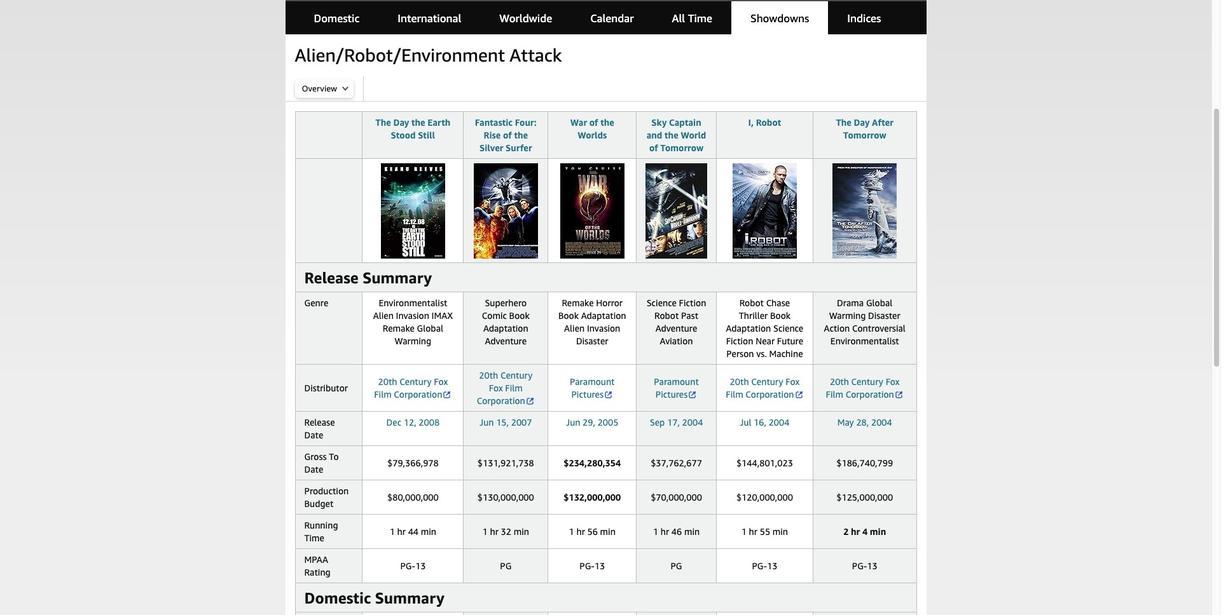 Task type: locate. For each thing, give the bounding box(es) containing it.
17,
[[667, 417, 680, 428]]

min right 4
[[870, 527, 886, 538]]

the day the earth stood still link
[[372, 116, 454, 142]]

film for the 20th century fox film corporation link on top of jun 15, 2007 link
[[505, 383, 523, 394]]

time right all
[[688, 11, 713, 25]]

1 for 1 hr 55 min
[[742, 527, 747, 538]]

pictures up 17,
[[656, 389, 688, 400]]

the for the day the earth stood still
[[376, 117, 391, 128]]

1 horizontal spatial global
[[866, 298, 893, 309]]

2 horizontal spatial 2004
[[872, 417, 892, 428]]

0 vertical spatial invasion
[[396, 310, 429, 321]]

adaptation inside superhero comic book adaptation adventure
[[483, 323, 528, 334]]

time for running time
[[304, 533, 324, 544]]

2004
[[682, 417, 703, 428], [769, 417, 790, 428], [872, 417, 892, 428]]

2 1 from the left
[[483, 527, 488, 538]]

disaster down horror
[[576, 336, 609, 347]]

0 vertical spatial date
[[304, 430, 323, 441]]

20th for the 20th century fox film corporation link on top of jul 16, 2004 link
[[730, 377, 749, 387]]

war of the worlds link
[[558, 116, 627, 142]]

1 left 56
[[569, 527, 574, 538]]

4 1 from the left
[[653, 527, 659, 538]]

jun for jun 15, 2007
[[480, 417, 494, 428]]

adaptation down "thriller"
[[726, 323, 771, 334]]

domestic
[[314, 11, 360, 25], [304, 590, 371, 608]]

1 1 from the left
[[390, 527, 395, 538]]

1 horizontal spatial alien
[[564, 323, 585, 334]]

corporation for the 20th century fox film corporation link on top of the "dec 12, 2008" "link"
[[394, 389, 442, 400]]

of
[[590, 117, 598, 128], [503, 130, 512, 141], [650, 143, 658, 153]]

2 paramount pictures from the left
[[654, 377, 699, 400]]

century up 2007
[[501, 370, 533, 381]]

international
[[398, 11, 461, 25]]

century for the 20th century fox film corporation link on top of jun 15, 2007 link
[[501, 370, 533, 381]]

science inside science fiction robot              past adventure aviation
[[647, 298, 677, 309]]

disaster inside remake              horror book adaptation alien invasion disaster
[[576, 336, 609, 347]]

calendar link
[[571, 1, 653, 36]]

alien/robot/environment
[[295, 45, 505, 66]]

fox for the 20th century fox film corporation link on top of jun 15, 2007 link
[[489, 383, 503, 394]]

1 horizontal spatial warming
[[829, 310, 866, 321]]

science fiction robot              past adventure aviation
[[647, 298, 706, 347]]

of down the and
[[650, 143, 658, 153]]

2 horizontal spatial book
[[770, 310, 791, 321]]

the for the day after tomorrow
[[836, 117, 852, 128]]

tomorrow down after
[[844, 130, 887, 141]]

1 horizontal spatial remake
[[562, 298, 594, 309]]

sep 17, 2004 link
[[650, 417, 703, 428]]

1 vertical spatial adventure
[[485, 336, 527, 347]]

book
[[509, 310, 530, 321], [559, 310, 579, 321], [770, 310, 791, 321]]

1 left '44'
[[390, 527, 395, 538]]

hr left the 32
[[490, 527, 499, 538]]

min for 1 hr 46 min
[[684, 527, 700, 538]]

environmentalist
[[379, 298, 447, 309], [831, 336, 899, 347]]

0 horizontal spatial jun
[[480, 417, 494, 428]]

1 vertical spatial warming
[[395, 336, 431, 347]]

2004 right '28,'
[[872, 417, 892, 428]]

1 hr 56 min
[[569, 527, 616, 538]]

day inside the day the earth stood still
[[393, 117, 409, 128]]

0 horizontal spatial day
[[393, 117, 409, 128]]

1 horizontal spatial paramount pictures
[[654, 377, 699, 400]]

20th down person
[[730, 377, 749, 387]]

2 paramount pictures link from the left
[[654, 377, 699, 400]]

2 pg- from the left
[[580, 561, 595, 572]]

pg-13 down 1 hr 56 min
[[580, 561, 605, 572]]

46
[[672, 527, 682, 538]]

aviation
[[660, 336, 693, 347]]

adventure up aviation
[[656, 323, 698, 334]]

robot up "thriller"
[[740, 298, 764, 309]]

science up future
[[774, 323, 804, 334]]

0 vertical spatial disaster
[[868, 310, 901, 321]]

time for all time
[[688, 11, 713, 25]]

book for superhero
[[509, 310, 530, 321]]

5 1 from the left
[[742, 527, 747, 538]]

0 horizontal spatial time
[[304, 533, 324, 544]]

person
[[727, 349, 754, 359]]

pg- down 1 hr 55 min
[[752, 561, 767, 572]]

5 min from the left
[[773, 527, 788, 538]]

time down running
[[304, 533, 324, 544]]

dec 12, 2008 link
[[387, 417, 440, 428]]

1 day from the left
[[393, 117, 409, 128]]

3 1 from the left
[[569, 527, 574, 538]]

the right the and
[[665, 130, 679, 141]]

date up gross
[[304, 430, 323, 441]]

1 horizontal spatial adaptation
[[581, 310, 626, 321]]

1 jun from the left
[[480, 417, 494, 428]]

the inside fantastic four: rise of the silver surfer
[[514, 130, 528, 141]]

robot              chase thriller              book adaptation              science fiction              near future person vs. machine
[[726, 298, 804, 359]]

2 min from the left
[[514, 527, 529, 538]]

paramount up jun 29, 2005 link
[[570, 377, 615, 387]]

1 horizontal spatial paramount pictures link
[[654, 377, 699, 400]]

fantastic four: rise of the silver surfer link
[[473, 116, 539, 155]]

0 horizontal spatial 2004
[[682, 417, 703, 428]]

1 horizontal spatial adventure
[[656, 323, 698, 334]]

2 day from the left
[[854, 117, 870, 128]]

pg down 1 hr 32 min
[[500, 561, 512, 572]]

2 the from the left
[[836, 117, 852, 128]]

2004 right 17,
[[682, 417, 703, 428]]

1 horizontal spatial day
[[854, 117, 870, 128]]

0 vertical spatial fiction
[[679, 298, 706, 309]]

worldwide link
[[481, 1, 571, 36]]

1 vertical spatial fiction
[[726, 336, 754, 347]]

pg down 1 hr 46 min
[[671, 561, 682, 572]]

1 horizontal spatial pg
[[671, 561, 682, 572]]

of right rise
[[503, 130, 512, 141]]

2 pictures from the left
[[656, 389, 688, 400]]

environmentalist up imax
[[379, 298, 447, 309]]

the up worlds
[[601, 117, 614, 128]]

paramount pictures link up jun 29, 2005 on the bottom of page
[[570, 377, 615, 400]]

1 date from the top
[[304, 430, 323, 441]]

book right superhero comic book adaptation adventure
[[559, 310, 579, 321]]

release up gross
[[304, 417, 335, 428]]

corporation up the "dec 12, 2008" "link"
[[394, 389, 442, 400]]

min for 1 hr 56 min
[[600, 527, 616, 538]]

1 horizontal spatial jun
[[566, 417, 580, 428]]

paramount pictures up jun 29, 2005 on the bottom of page
[[570, 377, 615, 400]]

worlds
[[578, 130, 607, 141]]

1 hr 32 min
[[483, 527, 529, 538]]

jun left 15,
[[480, 417, 494, 428]]

4 pg-13 from the left
[[852, 561, 878, 572]]

0 horizontal spatial book
[[509, 310, 530, 321]]

time
[[688, 11, 713, 25], [304, 533, 324, 544]]

$125,000,000
[[837, 492, 893, 503]]

may 28, 2004 link
[[838, 417, 892, 428]]

sky
[[652, 117, 667, 128]]

hr left '44'
[[397, 527, 406, 538]]

pg-13 down 2 hr 4 min
[[852, 561, 878, 572]]

film up jul
[[726, 389, 744, 400]]

fox down 'machine'
[[786, 377, 800, 387]]

jul
[[740, 417, 752, 428]]

1 horizontal spatial fiction
[[726, 336, 754, 347]]

release
[[304, 269, 359, 287], [304, 417, 335, 428]]

science up aviation
[[647, 298, 677, 309]]

1 horizontal spatial environmentalist
[[831, 336, 899, 347]]

pg-13
[[400, 561, 426, 572], [580, 561, 605, 572], [752, 561, 778, 572], [852, 561, 878, 572]]

4 hr from the left
[[661, 527, 669, 538]]

paramount down aviation
[[654, 377, 699, 387]]

near
[[756, 336, 775, 347]]

remake left horror
[[562, 298, 594, 309]]

1 horizontal spatial science
[[774, 323, 804, 334]]

13 down 4
[[867, 561, 878, 572]]

1 vertical spatial disaster
[[576, 336, 609, 347]]

thriller
[[739, 310, 768, 321]]

4 13 from the left
[[867, 561, 878, 572]]

fiction up person
[[726, 336, 754, 347]]

2 vertical spatial of
[[650, 143, 658, 153]]

time inside the running time
[[304, 533, 324, 544]]

20th century fox film corporation up jun 15, 2007 link
[[477, 370, 533, 407]]

adaptation
[[581, 310, 626, 321], [483, 323, 528, 334], [726, 323, 771, 334]]

the
[[376, 117, 391, 128], [836, 117, 852, 128]]

1 min from the left
[[421, 527, 436, 538]]

warming inside drama              global warming              disaster action              controversial environmentalist
[[829, 310, 866, 321]]

summary
[[363, 269, 432, 287], [375, 590, 445, 608]]

book inside remake              horror book adaptation alien invasion disaster
[[559, 310, 579, 321]]

0 horizontal spatial paramount pictures link
[[570, 377, 615, 400]]

drama              global warming              disaster action              controversial environmentalist
[[824, 298, 906, 347]]

1 2004 from the left
[[682, 417, 703, 428]]

3 hr from the left
[[577, 527, 585, 538]]

the up surfer
[[514, 130, 528, 141]]

3 2004 from the left
[[872, 417, 892, 428]]

0 vertical spatial time
[[688, 11, 713, 25]]

13 down '44'
[[415, 561, 426, 572]]

0 vertical spatial tomorrow
[[844, 130, 887, 141]]

0 horizontal spatial paramount
[[570, 377, 615, 387]]

0 vertical spatial science
[[647, 298, 677, 309]]

global inside drama              global warming              disaster action              controversial environmentalist
[[866, 298, 893, 309]]

pg- down 1 hr 56 min
[[580, 561, 595, 572]]

3 book from the left
[[770, 310, 791, 321]]

warming
[[829, 310, 866, 321], [395, 336, 431, 347]]

2 book from the left
[[559, 310, 579, 321]]

2005
[[598, 417, 619, 428]]

date down gross
[[304, 464, 323, 475]]

disaster up controversial
[[868, 310, 901, 321]]

fiction inside robot              chase thriller              book adaptation              science fiction              near future person vs. machine
[[726, 336, 754, 347]]

min for 2 hr 4 min
[[870, 527, 886, 538]]

1 vertical spatial robot
[[740, 298, 764, 309]]

fox up may 28, 2004 link
[[886, 377, 900, 387]]

sky captain and the world of tomorrow
[[647, 117, 706, 153]]

hr for 4
[[851, 527, 860, 538]]

1 vertical spatial alien
[[564, 323, 585, 334]]

corporation up jul 16, 2004 link
[[746, 389, 794, 400]]

environmentalist down controversial
[[831, 336, 899, 347]]

the inside the day after tomorrow
[[836, 117, 852, 128]]

6 hr from the left
[[851, 527, 860, 538]]

1 horizontal spatial disaster
[[868, 310, 901, 321]]

1 vertical spatial release
[[304, 417, 335, 428]]

invasion down horror
[[587, 323, 621, 334]]

hr left 46
[[661, 527, 669, 538]]

sep 17, 2004
[[650, 417, 703, 428]]

remake inside remake              horror book adaptation alien invasion disaster
[[562, 298, 594, 309]]

day up stood
[[393, 117, 409, 128]]

fox up 2008
[[434, 377, 448, 387]]

the inside the day the earth stood still
[[376, 117, 391, 128]]

corporation up may 28, 2004 link
[[846, 389, 894, 400]]

4 pg- from the left
[[852, 561, 867, 572]]

0 horizontal spatial invasion
[[396, 310, 429, 321]]

2 vertical spatial robot
[[655, 310, 679, 321]]

20th up may
[[830, 377, 849, 387]]

pg- down 2 hr 4 min
[[852, 561, 867, 572]]

2 horizontal spatial adaptation
[[726, 323, 771, 334]]

1 horizontal spatial paramount
[[654, 377, 699, 387]]

paramount pictures up the sep 17, 2004
[[654, 377, 699, 400]]

0 horizontal spatial the
[[376, 117, 391, 128]]

day inside the day after tomorrow
[[854, 117, 870, 128]]

1 vertical spatial tomorrow
[[661, 143, 704, 153]]

4 min from the left
[[684, 527, 700, 538]]

invasion
[[396, 310, 429, 321], [587, 323, 621, 334]]

vs.
[[757, 349, 767, 359]]

1 horizontal spatial of
[[590, 117, 598, 128]]

fox
[[434, 377, 448, 387], [786, 377, 800, 387], [886, 377, 900, 387], [489, 383, 503, 394]]

0 horizontal spatial environmentalist
[[379, 298, 447, 309]]

2 release from the top
[[304, 417, 335, 428]]

of up worlds
[[590, 117, 598, 128]]

1 horizontal spatial 2004
[[769, 417, 790, 428]]

0 vertical spatial alien
[[373, 310, 394, 321]]

adventure
[[656, 323, 698, 334], [485, 336, 527, 347]]

fiction
[[679, 298, 706, 309], [726, 336, 754, 347]]

fox for the 20th century fox film corporation link on top of jul 16, 2004 link
[[786, 377, 800, 387]]

the up still
[[412, 117, 425, 128]]

1 horizontal spatial pictures
[[656, 389, 688, 400]]

0 vertical spatial summary
[[363, 269, 432, 287]]

0 horizontal spatial alien
[[373, 310, 394, 321]]

domestic for domestic
[[314, 11, 360, 25]]

film up 2007
[[505, 383, 523, 394]]

1 the from the left
[[376, 117, 391, 128]]

robot left the past
[[655, 310, 679, 321]]

0 horizontal spatial remake
[[383, 323, 415, 334]]

2 2004 from the left
[[769, 417, 790, 428]]

hr for 44
[[397, 527, 406, 538]]

hr left 4
[[851, 527, 860, 538]]

1 horizontal spatial book
[[559, 310, 579, 321]]

0 horizontal spatial disaster
[[576, 336, 609, 347]]

20th century fox film corporation link up jun 15, 2007 link
[[477, 370, 535, 407]]

domestic link
[[295, 1, 379, 36]]

global
[[866, 298, 893, 309], [417, 323, 443, 334]]

may 28, 2004
[[838, 417, 892, 428]]

0 horizontal spatial fiction
[[679, 298, 706, 309]]

6 min from the left
[[870, 527, 886, 538]]

1 left 46
[[653, 527, 659, 538]]

1 vertical spatial invasion
[[587, 323, 621, 334]]

0 horizontal spatial warming
[[395, 336, 431, 347]]

1 vertical spatial date
[[304, 464, 323, 475]]

silver
[[480, 143, 504, 153]]

production
[[304, 486, 349, 497]]

1 horizontal spatial the
[[836, 117, 852, 128]]

2 date from the top
[[304, 464, 323, 475]]

1 vertical spatial domestic
[[304, 590, 371, 608]]

century for the 20th century fox film corporation link on top of jul 16, 2004 link
[[752, 377, 784, 387]]

adventure for book
[[485, 336, 527, 347]]

1 vertical spatial global
[[417, 323, 443, 334]]

fox up 15,
[[489, 383, 503, 394]]

2004 for jul 16, 2004
[[769, 417, 790, 428]]

film up dec on the left bottom
[[374, 389, 392, 400]]

0 horizontal spatial adventure
[[485, 336, 527, 347]]

0 horizontal spatial tomorrow
[[661, 143, 704, 153]]

fantastic four: rise of the silver surfer
[[475, 117, 537, 153]]

future
[[777, 336, 804, 347]]

machine
[[770, 349, 803, 359]]

summary for release summary
[[363, 269, 432, 287]]

20th for the 20th century fox film corporation link over may 28, 2004 link
[[830, 377, 849, 387]]

1 book from the left
[[509, 310, 530, 321]]

adaptation down 'comic'
[[483, 323, 528, 334]]

four:
[[515, 117, 537, 128]]

1 left 55
[[742, 527, 747, 538]]

adaptation for comic
[[483, 323, 528, 334]]

adventure inside superhero comic book adaptation adventure
[[485, 336, 527, 347]]

alien
[[373, 310, 394, 321], [564, 323, 585, 334]]

0 horizontal spatial adaptation
[[483, 323, 528, 334]]

2 jun from the left
[[566, 417, 580, 428]]

2004 for sep 17, 2004
[[682, 417, 703, 428]]

the left after
[[836, 117, 852, 128]]

book down the superhero
[[509, 310, 530, 321]]

invasion inside environmentalist alien invasion              imax remake              global warming
[[396, 310, 429, 321]]

hr left 55
[[749, 527, 758, 538]]

2004 right 16,
[[769, 417, 790, 428]]

min right the 32
[[514, 527, 529, 538]]

0 horizontal spatial paramount pictures
[[570, 377, 615, 400]]

min
[[421, 527, 436, 538], [514, 527, 529, 538], [600, 527, 616, 538], [684, 527, 700, 538], [773, 527, 788, 538], [870, 527, 886, 538]]

hr left 56
[[577, 527, 585, 538]]

paramount pictures link up the sep 17, 2004
[[654, 377, 699, 400]]

0 vertical spatial global
[[866, 298, 893, 309]]

0 horizontal spatial pg
[[500, 561, 512, 572]]

1 vertical spatial remake
[[383, 323, 415, 334]]

0 vertical spatial environmentalist
[[379, 298, 447, 309]]

century up may 28, 2004 link
[[852, 377, 884, 387]]

pictures up the 29,
[[572, 389, 604, 400]]

1 vertical spatial of
[[503, 130, 512, 141]]

1 vertical spatial summary
[[375, 590, 445, 608]]

min right 55
[[773, 527, 788, 538]]

2 paramount from the left
[[654, 377, 699, 387]]

2 hr 4 min
[[844, 527, 886, 538]]

disaster inside drama              global warming              disaster action              controversial environmentalist
[[868, 310, 901, 321]]

1 vertical spatial time
[[304, 533, 324, 544]]

1 pictures from the left
[[572, 389, 604, 400]]

2 hr from the left
[[490, 527, 499, 538]]

adventure for robot
[[656, 323, 698, 334]]

environmentalist inside environmentalist alien invasion              imax remake              global warming
[[379, 298, 447, 309]]

pictures
[[572, 389, 604, 400], [656, 389, 688, 400]]

robot inside robot              chase thriller              book adaptation              science fiction              near future person vs. machine
[[740, 298, 764, 309]]

5 hr from the left
[[749, 527, 758, 538]]

1 hr 44 min
[[390, 527, 436, 538]]

book down chase
[[770, 310, 791, 321]]

the day after tomorrow link
[[823, 116, 908, 142]]

environmentalist inside drama              global warming              disaster action              controversial environmentalist
[[831, 336, 899, 347]]

1 vertical spatial science
[[774, 323, 804, 334]]

0 vertical spatial robot
[[756, 117, 781, 128]]

dropdown image
[[342, 86, 349, 91]]

global up controversial
[[866, 298, 893, 309]]

1 horizontal spatial invasion
[[587, 323, 621, 334]]

min for 1 hr 32 min
[[514, 527, 529, 538]]

the
[[412, 117, 425, 128], [601, 117, 614, 128], [514, 130, 528, 141], [665, 130, 679, 141]]

day
[[393, 117, 409, 128], [854, 117, 870, 128]]

hr for 46
[[661, 527, 669, 538]]

20th century fox film corporation link
[[477, 370, 535, 407], [374, 377, 452, 400], [726, 377, 804, 400], [826, 377, 904, 400]]

paramount
[[570, 377, 615, 387], [654, 377, 699, 387]]

0 vertical spatial domestic
[[314, 11, 360, 25]]

1 hr from the left
[[397, 527, 406, 538]]

day for after
[[854, 117, 870, 128]]

1 for 1 hr 56 min
[[569, 527, 574, 538]]

adventure inside science fiction robot              past adventure aviation
[[656, 323, 698, 334]]

1 release from the top
[[304, 269, 359, 287]]

jul 16, 2004 link
[[740, 417, 790, 428]]

the up stood
[[376, 117, 391, 128]]

1 paramount pictures from the left
[[570, 377, 615, 400]]

the inside war of the worlds
[[601, 117, 614, 128]]

tomorrow inside the sky captain and the world of tomorrow
[[661, 143, 704, 153]]

fantastic
[[475, 117, 513, 128]]

showdowns link
[[732, 0, 829, 36]]

0 horizontal spatial global
[[417, 323, 443, 334]]

1 horizontal spatial time
[[688, 11, 713, 25]]

release date
[[304, 417, 335, 441]]

13 down 56
[[595, 561, 605, 572]]

20th up 15,
[[479, 370, 498, 381]]

disaster
[[868, 310, 901, 321], [576, 336, 609, 347]]

0 vertical spatial remake
[[562, 298, 594, 309]]

book inside superhero comic book adaptation adventure
[[509, 310, 530, 321]]

20th for the 20th century fox film corporation link on top of the "dec 12, 2008" "link"
[[378, 377, 397, 387]]

remake down release summary
[[383, 323, 415, 334]]

0 vertical spatial warming
[[829, 310, 866, 321]]

adaptation inside remake              horror book adaptation alien invasion disaster
[[581, 310, 626, 321]]

1 for 1 hr 32 min
[[483, 527, 488, 538]]

3 min from the left
[[600, 527, 616, 538]]

invasion left imax
[[396, 310, 429, 321]]

0 horizontal spatial of
[[503, 130, 512, 141]]

0 vertical spatial of
[[590, 117, 598, 128]]

adaptation down horror
[[581, 310, 626, 321]]

alien inside environmentalist alien invasion              imax remake              global warming
[[373, 310, 394, 321]]

pg-13 down "1 hr 44 min"
[[400, 561, 426, 572]]

20th century fox film corporation up '28,'
[[826, 377, 900, 400]]

2004 for may 28, 2004
[[872, 417, 892, 428]]

pg- down "1 hr 44 min"
[[400, 561, 415, 572]]

running
[[304, 520, 338, 531]]

book for remake
[[559, 310, 579, 321]]

1 horizontal spatial tomorrow
[[844, 130, 887, 141]]

century down vs.
[[752, 377, 784, 387]]

20th up dec on the left bottom
[[378, 377, 397, 387]]

20th century fox film corporation for the 20th century fox film corporation link on top of jun 15, 2007 link
[[477, 370, 533, 407]]

film up may
[[826, 389, 844, 400]]

corporation for the 20th century fox film corporation link on top of jul 16, 2004 link
[[746, 389, 794, 400]]

hr
[[397, 527, 406, 538], [490, 527, 499, 538], [577, 527, 585, 538], [661, 527, 669, 538], [749, 527, 758, 538], [851, 527, 860, 538]]

20th century fox film corporation
[[477, 370, 533, 407], [374, 377, 448, 400], [726, 377, 800, 400], [826, 377, 900, 400]]

0 vertical spatial adventure
[[656, 323, 698, 334]]

to
[[329, 452, 339, 463]]

13 down 55
[[767, 561, 778, 572]]

fiction inside science fiction robot              past adventure aviation
[[679, 298, 706, 309]]

0 horizontal spatial pictures
[[572, 389, 604, 400]]

1 vertical spatial environmentalist
[[831, 336, 899, 347]]

century up the "dec 12, 2008" "link"
[[400, 377, 432, 387]]

20th
[[479, 370, 498, 381], [378, 377, 397, 387], [730, 377, 749, 387], [830, 377, 849, 387]]

0 vertical spatial release
[[304, 269, 359, 287]]

0 horizontal spatial science
[[647, 298, 677, 309]]

of inside the sky captain and the world of tomorrow
[[650, 143, 658, 153]]

2 horizontal spatial of
[[650, 143, 658, 153]]



Task type: vqa. For each thing, say whether or not it's contained in the screenshot.


Task type: describe. For each thing, give the bounding box(es) containing it.
still
[[418, 130, 435, 141]]

calendar
[[591, 11, 634, 25]]

1 pg- from the left
[[400, 561, 415, 572]]

1 paramount pictures link from the left
[[570, 377, 615, 400]]

after
[[872, 117, 894, 128]]

1 pg-13 from the left
[[400, 561, 426, 572]]

summary for domestic summary
[[375, 590, 445, 608]]

4
[[863, 527, 868, 538]]

release for release date
[[304, 417, 335, 428]]

budget
[[304, 499, 334, 510]]

1 hr 55 min
[[742, 527, 788, 538]]

action
[[824, 323, 850, 334]]

2
[[844, 527, 849, 538]]

imax
[[432, 310, 453, 321]]

date inside release date
[[304, 430, 323, 441]]

century for the 20th century fox film corporation link over may 28, 2004 link
[[852, 377, 884, 387]]

corporation for the 20th century fox film corporation link over may 28, 2004 link
[[846, 389, 894, 400]]

dec
[[387, 417, 402, 428]]

film for the 20th century fox film corporation link over may 28, 2004 link
[[826, 389, 844, 400]]

corporation for the 20th century fox film corporation link on top of jun 15, 2007 link
[[477, 396, 525, 407]]

sky captain and the world of tomorrow link
[[646, 116, 707, 155]]

jun for jun 29, 2005
[[566, 417, 580, 428]]

20th century fox film corporation for the 20th century fox film corporation link over may 28, 2004 link
[[826, 377, 900, 400]]

jul 16, 2004
[[740, 417, 790, 428]]

the inside the day the earth stood still
[[412, 117, 425, 128]]

2008
[[419, 417, 440, 428]]

rating
[[304, 568, 331, 578]]

1 for 1 hr 44 min
[[390, 527, 395, 538]]

controversial
[[852, 323, 906, 334]]

release for release summary
[[304, 269, 359, 287]]

distributor
[[304, 383, 348, 394]]

alien inside remake              horror book adaptation alien invasion disaster
[[564, 323, 585, 334]]

all time link
[[653, 1, 732, 36]]

min for 1 hr 44 min
[[421, 527, 436, 538]]

surfer
[[506, 143, 532, 153]]

attack
[[510, 45, 562, 66]]

$120,000,000
[[737, 492, 793, 503]]

20th century fox film corporation for the 20th century fox film corporation link on top of the "dec 12, 2008" "link"
[[374, 377, 448, 400]]

20th century fox film corporation for the 20th century fox film corporation link on top of jul 16, 2004 link
[[726, 377, 800, 400]]

drama
[[837, 298, 864, 309]]

adaptation inside robot              chase thriller              book adaptation              science fiction              near future person vs. machine
[[726, 323, 771, 334]]

2 pg-13 from the left
[[580, 561, 605, 572]]

$79,366,978
[[387, 458, 439, 469]]

16,
[[754, 417, 767, 428]]

1 hr 46 min
[[653, 527, 700, 538]]

domestic for domestic summary
[[304, 590, 371, 608]]

fox for the 20th century fox film corporation link on top of the "dec 12, 2008" "link"
[[434, 377, 448, 387]]

horror
[[596, 298, 623, 309]]

indices
[[848, 11, 881, 25]]

superhero comic book adaptation adventure
[[482, 298, 530, 347]]

film for the 20th century fox film corporation link on top of jul 16, 2004 link
[[726, 389, 744, 400]]

comic
[[482, 310, 507, 321]]

captain
[[669, 117, 702, 128]]

film for the 20th century fox film corporation link on top of the "dec 12, 2008" "link"
[[374, 389, 392, 400]]

production budget
[[304, 486, 349, 510]]

29,
[[583, 417, 595, 428]]

$234,280,354
[[564, 458, 621, 469]]

the day after tomorrow
[[836, 117, 894, 141]]

28,
[[857, 417, 869, 428]]

32
[[501, 527, 512, 538]]

the inside the sky captain and the world of tomorrow
[[665, 130, 679, 141]]

3 pg-13 from the left
[[752, 561, 778, 572]]

date inside gross to date
[[304, 464, 323, 475]]

global inside environmentalist alien invasion              imax remake              global warming
[[417, 323, 443, 334]]

adaptation for horror
[[581, 310, 626, 321]]

dec 12, 2008
[[387, 417, 440, 428]]

hr for 55
[[749, 527, 758, 538]]

superhero
[[485, 298, 527, 309]]

$70,000,000
[[651, 492, 702, 503]]

min for 1 hr 55 min
[[773, 527, 788, 538]]

environmentalist alien invasion              imax remake              global warming
[[373, 298, 453, 347]]

$132,000,000
[[564, 492, 621, 503]]

2 pg from the left
[[671, 561, 682, 572]]

$131,921,738
[[478, 458, 534, 469]]

fox for the 20th century fox film corporation link over may 28, 2004 link
[[886, 377, 900, 387]]

of inside fantastic four: rise of the silver surfer
[[503, 130, 512, 141]]

$130,000,000
[[478, 492, 534, 503]]

jun 15, 2007 link
[[480, 417, 532, 428]]

2 13 from the left
[[595, 561, 605, 572]]

1 paramount from the left
[[570, 377, 615, 387]]

$144,801,023
[[737, 458, 793, 469]]

3 pg- from the left
[[752, 561, 767, 572]]

and
[[647, 130, 663, 141]]

i, robot
[[749, 117, 781, 128]]

may
[[838, 417, 854, 428]]

of inside war of the worlds
[[590, 117, 598, 128]]

the day the earth stood still
[[376, 117, 451, 141]]

sep
[[650, 417, 665, 428]]

mpaa
[[304, 555, 328, 566]]

$80,000,000
[[387, 492, 439, 503]]

2007
[[511, 417, 532, 428]]

20th century fox film corporation link up may 28, 2004 link
[[826, 377, 904, 400]]

i, robot link
[[726, 116, 804, 129]]

jun 29, 2005
[[566, 417, 619, 428]]

20th century fox film corporation link up jul 16, 2004 link
[[726, 377, 804, 400]]

invasion inside remake              horror book adaptation alien invasion disaster
[[587, 323, 621, 334]]

robot inside science fiction robot              past adventure aviation
[[655, 310, 679, 321]]

hr for 56
[[577, 527, 585, 538]]

hr for 32
[[490, 527, 499, 538]]

1 for 1 hr 46 min
[[653, 527, 659, 538]]

$37,762,677
[[651, 458, 702, 469]]

day for the
[[393, 117, 409, 128]]

remake              horror book adaptation alien invasion disaster
[[559, 298, 626, 347]]

all time
[[672, 11, 713, 25]]

genre
[[304, 298, 328, 309]]

chase
[[766, 298, 790, 309]]

55
[[760, 527, 771, 538]]

book inside robot              chase thriller              book adaptation              science fiction              near future person vs. machine
[[770, 310, 791, 321]]

worldwide
[[500, 11, 552, 25]]

20th century fox film corporation link up the "dec 12, 2008" "link"
[[374, 377, 452, 400]]

jun 29, 2005 link
[[566, 417, 619, 428]]

remake inside environmentalist alien invasion              imax remake              global warming
[[383, 323, 415, 334]]

tomorrow inside the day after tomorrow
[[844, 130, 887, 141]]

release summary
[[304, 269, 432, 287]]

warming inside environmentalist alien invasion              imax remake              global warming
[[395, 336, 431, 347]]

science inside robot              chase thriller              book adaptation              science fiction              near future person vs. machine
[[774, 323, 804, 334]]

1 13 from the left
[[415, 561, 426, 572]]

past
[[681, 310, 699, 321]]

world
[[681, 130, 706, 141]]

jun 15, 2007
[[480, 417, 532, 428]]

all
[[672, 11, 685, 25]]

3 13 from the left
[[767, 561, 778, 572]]

century for the 20th century fox film corporation link on top of the "dec 12, 2008" "link"
[[400, 377, 432, 387]]

20th for the 20th century fox film corporation link on top of jun 15, 2007 link
[[479, 370, 498, 381]]

1 pg from the left
[[500, 561, 512, 572]]



